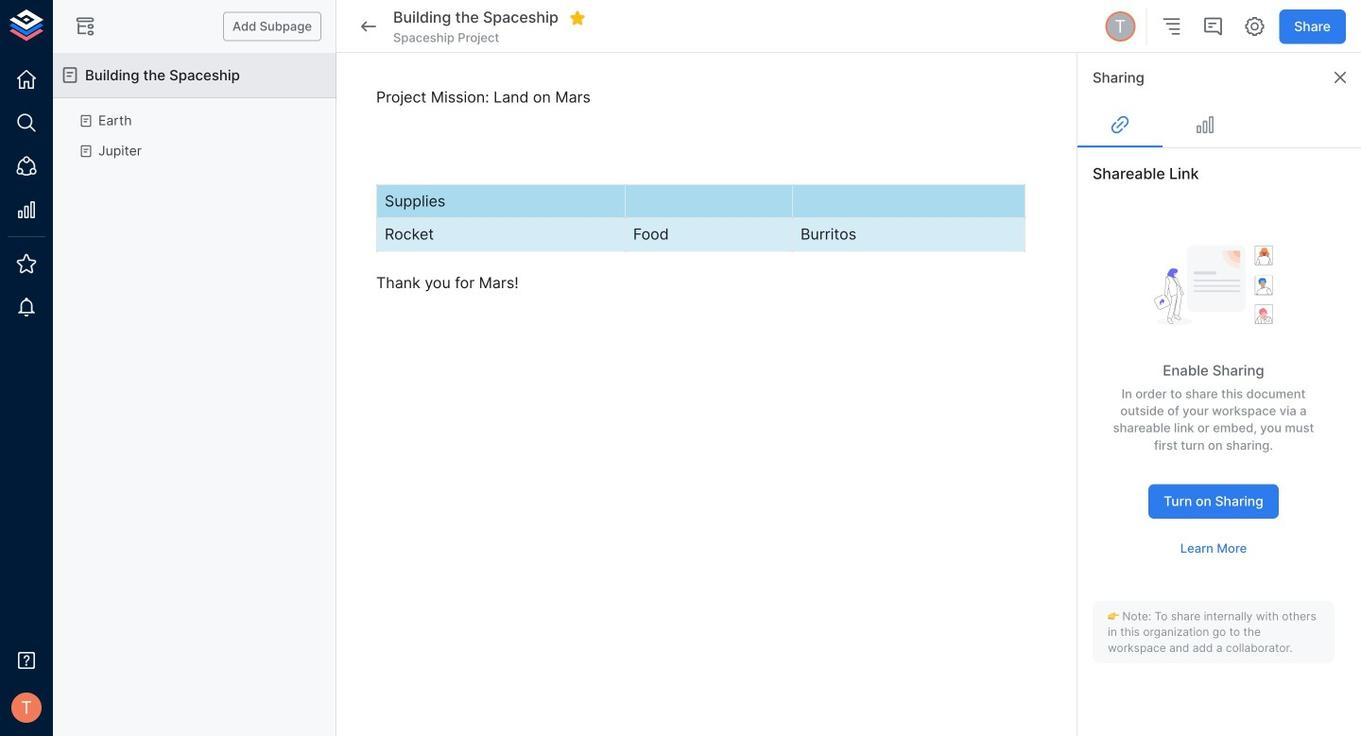 Task type: vqa. For each thing, say whether or not it's contained in the screenshot.
3
no



Task type: locate. For each thing, give the bounding box(es) containing it.
tab list
[[1078, 102, 1362, 148]]

table of contents image
[[1161, 15, 1183, 38]]

comments image
[[1202, 15, 1225, 38]]

remove favorite image
[[569, 9, 586, 26]]

settings image
[[1244, 15, 1267, 38]]



Task type: describe. For each thing, give the bounding box(es) containing it.
go back image
[[357, 15, 380, 38]]

hide wiki image
[[74, 15, 96, 38]]



